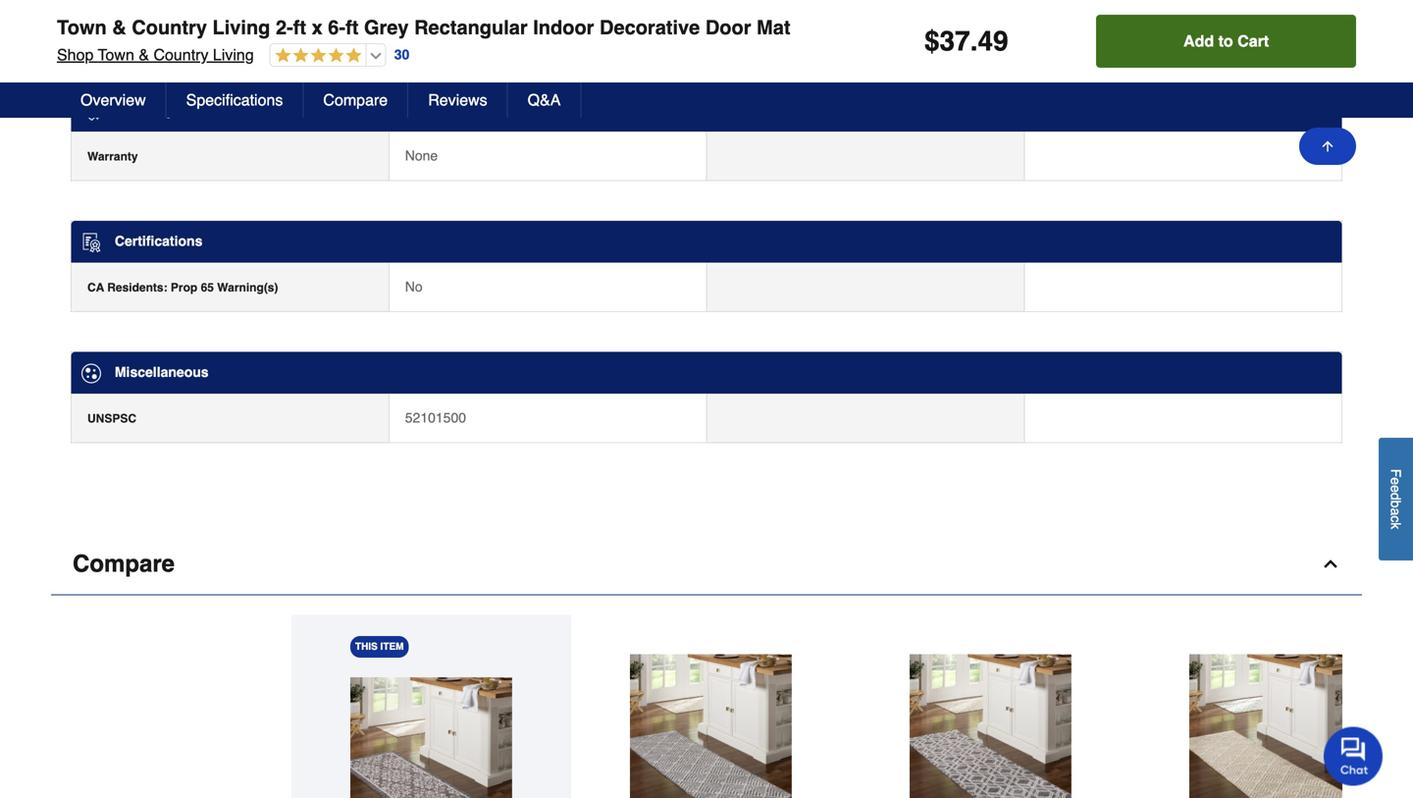 Task type: vqa. For each thing, say whether or not it's contained in the screenshot.


Task type: describe. For each thing, give the bounding box(es) containing it.
x
[[312, 16, 323, 39]]

q&a
[[528, 91, 561, 109]]

town & country living 2-ft x 6-ft dark grey rectangular indoor decorative door mat image
[[910, 654, 1072, 798]]

water
[[723, 19, 755, 33]]

1 living from the top
[[213, 16, 270, 39]]

town & country living 2-ft x 6-ft beige rectangular indoor decorative door mat image
[[1190, 654, 1352, 798]]

residents:
[[107, 281, 167, 295]]

arrow up image
[[1321, 138, 1336, 154]]

q&a button
[[508, 82, 582, 118]]

use
[[110, 19, 131, 33]]

unspsc
[[87, 412, 136, 425]]

reviews button
[[409, 82, 508, 118]]

for use on vinyl
[[87, 19, 180, 33]]

ca
[[87, 281, 104, 295]]

water resistant
[[723, 19, 812, 33]]

vinyl
[[152, 19, 180, 33]]

shop town & country living
[[57, 46, 254, 64]]

indoor
[[533, 16, 594, 39]]

$ 37 . 49
[[925, 26, 1009, 57]]

f
[[1389, 469, 1404, 477]]

ca residents: prop 65 warning(s)
[[87, 281, 278, 295]]

grey
[[364, 16, 409, 39]]

1 ft from the left
[[293, 16, 306, 39]]

specifications
[[186, 91, 283, 109]]

add to cart
[[1184, 32, 1270, 50]]

decorative
[[600, 16, 700, 39]]

37
[[940, 26, 971, 57]]

reviews
[[428, 91, 488, 109]]

1 vertical spatial compare button
[[51, 533, 1363, 595]]

0 horizontal spatial &
[[112, 16, 126, 39]]

to
[[1219, 32, 1234, 50]]

2 e from the top
[[1389, 485, 1404, 493]]

yes
[[405, 17, 428, 33]]

for
[[87, 19, 106, 33]]

compare for compare button to the top
[[323, 91, 388, 109]]

c
[[1389, 516, 1404, 522]]

chevron up image
[[1322, 554, 1341, 574]]

add
[[1184, 32, 1215, 50]]

certifications
[[115, 233, 203, 249]]

cart
[[1238, 32, 1270, 50]]

49
[[978, 26, 1009, 57]]

town & country living 2-ft x 6-ft grey rectangular indoor decorative door mat
[[57, 16, 791, 39]]

0 vertical spatial country
[[132, 16, 207, 39]]

warning(s)
[[217, 281, 278, 295]]

on
[[135, 19, 149, 33]]

2-
[[276, 16, 293, 39]]

k
[[1389, 522, 1404, 529]]

add to cart button
[[1097, 15, 1357, 68]]

chat invite button image
[[1324, 726, 1384, 786]]

f e e d b a c k button
[[1379, 438, 1414, 560]]

$
[[925, 26, 940, 57]]



Task type: locate. For each thing, give the bounding box(es) containing it.
miscellaneous
[[115, 364, 209, 380]]

living left 2-
[[213, 16, 270, 39]]

ft left grey
[[346, 16, 359, 39]]

1 horizontal spatial compare
[[323, 91, 388, 109]]

none
[[405, 148, 438, 164]]

30
[[394, 47, 410, 63]]

specifications button
[[167, 82, 304, 118]]

prop
[[171, 281, 198, 295]]

52101500
[[405, 410, 466, 425]]

mat
[[757, 16, 791, 39]]

compare for compare button to the bottom
[[73, 550, 175, 577]]

1 vertical spatial country
[[154, 46, 209, 64]]

warranty
[[115, 103, 174, 118], [87, 150, 138, 164]]

& left the on
[[112, 16, 126, 39]]

rectangular
[[414, 16, 528, 39]]

65
[[201, 281, 214, 295]]

shop
[[57, 46, 94, 64]]

0 vertical spatial compare
[[323, 91, 388, 109]]

0 vertical spatial living
[[213, 16, 270, 39]]

b
[[1389, 500, 1404, 508]]

1 vertical spatial living
[[213, 46, 254, 64]]

2 living from the top
[[213, 46, 254, 64]]

0 horizontal spatial compare
[[73, 550, 175, 577]]

a
[[1389, 508, 1404, 516]]

1 horizontal spatial town & country living 2-ft x 6-ft grey rectangular indoor decorative door mat image
[[630, 654, 792, 798]]

town down use
[[98, 46, 134, 64]]

6-
[[328, 16, 346, 39]]

& down the on
[[139, 46, 149, 64]]

town
[[57, 16, 107, 39], [98, 46, 134, 64]]

0 vertical spatial compare button
[[304, 82, 409, 118]]

e up d
[[1389, 477, 1404, 485]]

town & country living 2-ft x 6-ft grey rectangular indoor decorative door mat image
[[630, 654, 792, 798], [351, 677, 513, 798]]

living up specifications on the left top of page
[[213, 46, 254, 64]]

warranty down the overview button
[[87, 150, 138, 164]]

compare
[[323, 91, 388, 109], [73, 550, 175, 577]]

e up the b
[[1389, 485, 1404, 493]]

2 ft from the left
[[346, 16, 359, 39]]

0 horizontal spatial town & country living 2-ft x 6-ft grey rectangular indoor decorative door mat image
[[351, 677, 513, 798]]

this item
[[355, 641, 404, 652]]

overview
[[81, 91, 146, 109]]

e
[[1389, 477, 1404, 485], [1389, 485, 1404, 493]]

&
[[112, 16, 126, 39], [139, 46, 149, 64]]

0 vertical spatial town
[[57, 16, 107, 39]]

no
[[405, 279, 423, 295]]

ft left 'x'
[[293, 16, 306, 39]]

item
[[381, 641, 404, 652]]

1 e from the top
[[1389, 477, 1404, 485]]

1 vertical spatial &
[[139, 46, 149, 64]]

ft
[[293, 16, 306, 39], [346, 16, 359, 39]]

town up shop
[[57, 16, 107, 39]]

0 vertical spatial warranty
[[115, 103, 174, 118]]

1 vertical spatial town
[[98, 46, 134, 64]]

living
[[213, 16, 270, 39], [213, 46, 254, 64]]

d
[[1389, 493, 1404, 500]]

1 vertical spatial compare
[[73, 550, 175, 577]]

country down the vinyl
[[154, 46, 209, 64]]

.
[[971, 26, 978, 57]]

0 vertical spatial &
[[112, 16, 126, 39]]

f e e d b a c k
[[1389, 469, 1404, 529]]

warranty down shop town & country living at left top
[[115, 103, 174, 118]]

1 horizontal spatial &
[[139, 46, 149, 64]]

1 vertical spatial warranty
[[87, 150, 138, 164]]

resistant
[[759, 19, 812, 33]]

this
[[355, 641, 378, 652]]

4.9 stars image
[[271, 47, 362, 65]]

compare button
[[304, 82, 409, 118], [51, 533, 1363, 595]]

1 horizontal spatial ft
[[346, 16, 359, 39]]

country up shop town & country living at left top
[[132, 16, 207, 39]]

country
[[132, 16, 207, 39], [154, 46, 209, 64]]

overview button
[[61, 82, 167, 118]]

door
[[706, 16, 752, 39]]

0 horizontal spatial ft
[[293, 16, 306, 39]]



